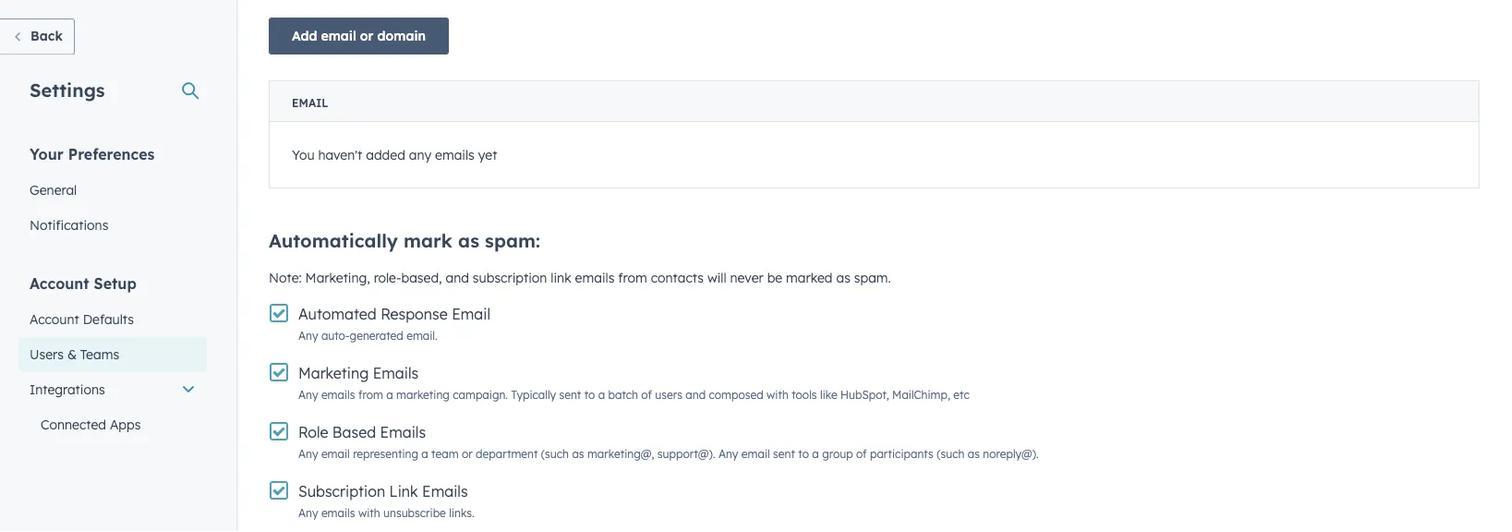 Task type: vqa. For each thing, say whether or not it's contained in the screenshot.
and
yes



Task type: locate. For each thing, give the bounding box(es) containing it.
email inside 'add email or domain' button
[[321, 28, 356, 44]]

0 vertical spatial sent
[[559, 388, 581, 402]]

1 vertical spatial and
[[686, 388, 706, 402]]

general
[[30, 182, 77, 198]]

with
[[767, 388, 789, 402], [358, 506, 380, 520]]

any down role
[[298, 447, 318, 461]]

teams
[[80, 346, 119, 362]]

users & teams link
[[18, 337, 207, 372]]

any
[[298, 329, 318, 343], [298, 388, 318, 402], [298, 447, 318, 461], [719, 447, 739, 461], [298, 506, 318, 520]]

&
[[67, 346, 77, 362]]

any down subscription
[[298, 506, 318, 520]]

1 horizontal spatial (such
[[937, 447, 965, 461]]

emails
[[373, 364, 419, 382], [380, 423, 426, 442], [422, 482, 468, 501]]

2 vertical spatial emails
[[422, 482, 468, 501]]

sent left group
[[773, 447, 795, 461]]

account for account setup
[[30, 274, 89, 292]]

response
[[381, 305, 448, 323]]

settings
[[30, 78, 105, 101]]

0 vertical spatial with
[[767, 388, 789, 402]]

emails up marketing
[[373, 364, 419, 382]]

spam.
[[854, 270, 891, 286]]

0 vertical spatial from
[[618, 270, 647, 286]]

1 vertical spatial emails
[[380, 423, 426, 442]]

marketing
[[298, 364, 369, 382]]

account up users
[[30, 311, 79, 327]]

emails
[[435, 147, 475, 163], [575, 270, 615, 286], [321, 388, 355, 402], [321, 506, 355, 520]]

emails up the links.
[[422, 482, 468, 501]]

based,
[[401, 270, 442, 286]]

any down marketing
[[298, 388, 318, 402]]

marketing,
[[305, 270, 370, 286]]

any
[[409, 147, 432, 163]]

from down marketing emails
[[358, 388, 383, 402]]

marketing
[[396, 388, 450, 402]]

account defaults
[[30, 311, 134, 327]]

any for role based emails
[[298, 447, 318, 461]]

setup
[[94, 274, 137, 292]]

and right based,
[[446, 270, 469, 286]]

add
[[292, 28, 317, 44]]

0 horizontal spatial or
[[360, 28, 374, 44]]

emails down marketing
[[321, 388, 355, 402]]

(such right department
[[541, 447, 569, 461]]

automated
[[298, 305, 377, 323]]

spam:
[[485, 229, 540, 252]]

as
[[458, 229, 479, 252], [836, 270, 851, 286], [572, 447, 584, 461], [968, 447, 980, 461]]

2 account from the top
[[30, 311, 79, 327]]

any left auto-
[[298, 329, 318, 343]]

batch
[[608, 388, 638, 402]]

0 horizontal spatial from
[[358, 388, 383, 402]]

note: marketing, role-based, and subscription link emails from contacts will never be marked as spam.
[[269, 270, 891, 286]]

account
[[30, 274, 89, 292], [30, 311, 79, 327]]

connected apps link
[[18, 407, 207, 442]]

(such right participants
[[937, 447, 965, 461]]

email down based at the left
[[321, 447, 350, 461]]

1 vertical spatial or
[[462, 447, 473, 461]]

0 horizontal spatial to
[[584, 388, 595, 402]]

0 vertical spatial or
[[360, 28, 374, 44]]

will
[[708, 270, 727, 286]]

generated
[[350, 329, 403, 343]]

and
[[446, 270, 469, 286], [686, 388, 706, 402]]

1 horizontal spatial to
[[798, 447, 809, 461]]

email up you
[[292, 96, 328, 110]]

any for subscription link emails
[[298, 506, 318, 520]]

of left users at the left
[[641, 388, 652, 402]]

0 horizontal spatial and
[[446, 270, 469, 286]]

and right users at the left
[[686, 388, 706, 402]]

yet
[[478, 147, 497, 163]]

email down 'composed'
[[742, 447, 770, 461]]

based
[[332, 423, 376, 442]]

a left "team"
[[422, 447, 428, 461]]

general link
[[18, 172, 207, 207]]

haven't
[[318, 147, 362, 163]]

to left group
[[798, 447, 809, 461]]

1 horizontal spatial or
[[462, 447, 473, 461]]

role
[[298, 423, 328, 442]]

0 horizontal spatial sent
[[559, 388, 581, 402]]

0 horizontal spatial with
[[358, 506, 380, 520]]

apps
[[110, 416, 141, 432]]

0 vertical spatial email
[[292, 96, 328, 110]]

from left contacts in the left of the page
[[618, 270, 647, 286]]

email
[[321, 28, 356, 44], [321, 447, 350, 461], [742, 447, 770, 461]]

emails left yet
[[435, 147, 475, 163]]

0 vertical spatial account
[[30, 274, 89, 292]]

1 vertical spatial account
[[30, 311, 79, 327]]

added
[[366, 147, 405, 163]]

2 (such from the left
[[937, 447, 965, 461]]

emails down subscription
[[321, 506, 355, 520]]

0 horizontal spatial (such
[[541, 447, 569, 461]]

mark
[[404, 229, 453, 252]]

or inside button
[[360, 28, 374, 44]]

email
[[292, 96, 328, 110], [452, 305, 491, 323]]

1 vertical spatial of
[[856, 447, 867, 461]]

integrations button
[[18, 372, 207, 407]]

with left tools
[[767, 388, 789, 402]]

sent right typically
[[559, 388, 581, 402]]

to
[[584, 388, 595, 402], [798, 447, 809, 461]]

marketing emails
[[298, 364, 419, 382]]

back link
[[0, 18, 75, 55]]

1 vertical spatial to
[[798, 447, 809, 461]]

any auto-generated email.
[[298, 329, 438, 343]]

0 horizontal spatial email
[[292, 96, 328, 110]]

1 horizontal spatial sent
[[773, 447, 795, 461]]

email for add
[[321, 28, 356, 44]]

to left batch
[[584, 388, 595, 402]]

0 vertical spatial to
[[584, 388, 595, 402]]

any for automated response email
[[298, 329, 318, 343]]

mailchimp,
[[892, 388, 951, 402]]

representing
[[353, 447, 418, 461]]

email down "subscription"
[[452, 305, 491, 323]]

contacts
[[651, 270, 704, 286]]

add email or domain
[[292, 28, 426, 44]]

hubspot,
[[841, 388, 889, 402]]

subscription link emails
[[298, 482, 468, 501]]

noreply@).
[[983, 447, 1039, 461]]

email right add
[[321, 28, 356, 44]]

any emails with unsubscribe links.
[[298, 506, 475, 520]]

a left group
[[812, 447, 819, 461]]

with down subscription link emails
[[358, 506, 380, 520]]

1 (such from the left
[[541, 447, 569, 461]]

marketing@,
[[587, 447, 654, 461]]

1 vertical spatial from
[[358, 388, 383, 402]]

0 vertical spatial of
[[641, 388, 652, 402]]

1 horizontal spatial of
[[856, 447, 867, 461]]

from
[[618, 270, 647, 286], [358, 388, 383, 402]]

or right "team"
[[462, 447, 473, 461]]

or left domain on the top left
[[360, 28, 374, 44]]

of right group
[[856, 447, 867, 461]]

of
[[641, 388, 652, 402], [856, 447, 867, 461]]

as left marketing@, on the left of the page
[[572, 447, 584, 461]]

emails up representing
[[380, 423, 426, 442]]

your preferences element
[[18, 144, 207, 242]]

back
[[30, 28, 63, 44]]

account up account defaults
[[30, 274, 89, 292]]

a
[[386, 388, 393, 402], [598, 388, 605, 402], [422, 447, 428, 461], [812, 447, 819, 461]]

1 account from the top
[[30, 274, 89, 292]]

your preferences
[[30, 145, 155, 163]]

any email representing a team or department (such as marketing@, support@). any email sent to a group of participants (such as noreply@).
[[298, 447, 1039, 461]]

1 horizontal spatial email
[[452, 305, 491, 323]]

notifications link
[[18, 207, 207, 242]]

account defaults link
[[18, 302, 207, 337]]

auto-
[[321, 329, 350, 343]]

add email or domain button
[[269, 18, 449, 55]]



Task type: describe. For each thing, give the bounding box(es) containing it.
participants
[[870, 447, 934, 461]]

defaults
[[83, 311, 134, 327]]

your
[[30, 145, 64, 163]]

0 vertical spatial emails
[[373, 364, 419, 382]]

notifications
[[30, 217, 108, 233]]

connected apps
[[41, 416, 141, 432]]

automatically mark as spam:
[[269, 229, 540, 252]]

support@).
[[658, 447, 716, 461]]

etc
[[954, 388, 970, 402]]

emails for based
[[380, 423, 426, 442]]

link
[[389, 482, 418, 501]]

never
[[730, 270, 764, 286]]

as left spam.
[[836, 270, 851, 286]]

any for marketing emails
[[298, 388, 318, 402]]

subscription
[[298, 482, 385, 501]]

emails for link
[[422, 482, 468, 501]]

email.
[[407, 329, 438, 343]]

any emails from a marketing campaign. typically sent to a batch of users and composed with tools like hubspot, mailchimp, etc
[[298, 388, 970, 402]]

be
[[767, 270, 783, 286]]

a left marketing
[[386, 388, 393, 402]]

automatically
[[269, 229, 398, 252]]

0 vertical spatial and
[[446, 270, 469, 286]]

account setup
[[30, 274, 137, 292]]

1 vertical spatial email
[[452, 305, 491, 323]]

preferences
[[68, 145, 155, 163]]

composed
[[709, 388, 764, 402]]

like
[[820, 388, 838, 402]]

users & teams
[[30, 346, 119, 362]]

you haven't added any emails yet
[[292, 147, 497, 163]]

group
[[822, 447, 853, 461]]

role based emails
[[298, 423, 426, 442]]

1 horizontal spatial from
[[618, 270, 647, 286]]

connected
[[41, 416, 106, 432]]

account setup element
[[18, 273, 207, 531]]

subscription
[[473, 270, 547, 286]]

1 vertical spatial sent
[[773, 447, 795, 461]]

as right mark
[[458, 229, 479, 252]]

users
[[30, 346, 64, 362]]

marked
[[786, 270, 833, 286]]

unsubscribe
[[383, 506, 446, 520]]

emails right link
[[575, 270, 615, 286]]

domain
[[377, 28, 426, 44]]

tools
[[792, 388, 817, 402]]

a left batch
[[598, 388, 605, 402]]

links.
[[449, 506, 475, 520]]

account for account defaults
[[30, 311, 79, 327]]

integrations
[[30, 381, 105, 397]]

you
[[292, 147, 315, 163]]

team
[[432, 447, 459, 461]]

department
[[476, 447, 538, 461]]

note:
[[269, 270, 302, 286]]

automated response email
[[298, 305, 491, 323]]

users
[[655, 388, 683, 402]]

role-
[[374, 270, 401, 286]]

1 horizontal spatial with
[[767, 388, 789, 402]]

typically
[[511, 388, 556, 402]]

as left noreply@).
[[968, 447, 980, 461]]

any right support@).
[[719, 447, 739, 461]]

email for any
[[321, 447, 350, 461]]

1 vertical spatial with
[[358, 506, 380, 520]]

campaign.
[[453, 388, 508, 402]]

link
[[551, 270, 572, 286]]

0 horizontal spatial of
[[641, 388, 652, 402]]

1 horizontal spatial and
[[686, 388, 706, 402]]



